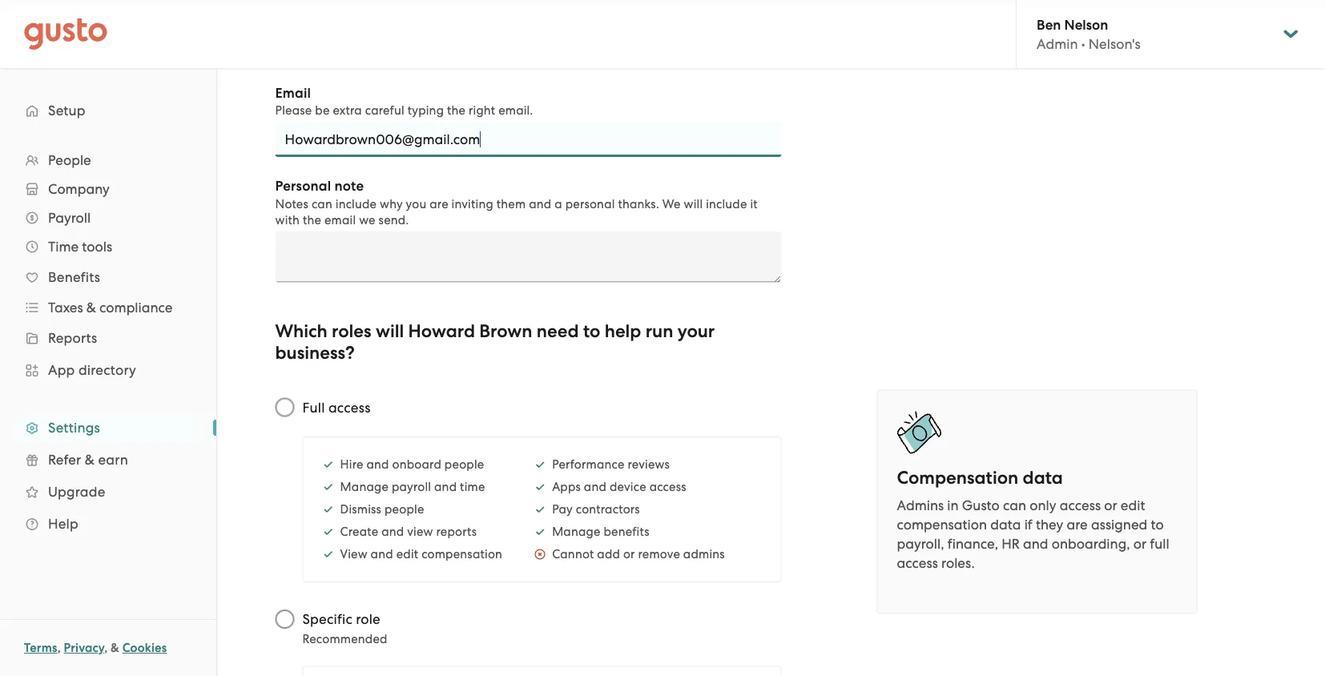 Task type: vqa. For each thing, say whether or not it's contained in the screenshot.
THEY
yes



Task type: describe. For each thing, give the bounding box(es) containing it.
onboarding,
[[1052, 536, 1130, 552]]

pay
[[552, 502, 573, 516]]

company button
[[16, 175, 200, 203]]

which roles will howard brown need to help
[[275, 321, 641, 342]]

email
[[275, 85, 311, 101]]

taxes & compliance
[[48, 300, 173, 316]]

view
[[407, 525, 433, 539]]

compensation inside admins in gusto can only access or edit compensation data if they are assigned to payroll, finance, hr and onboarding, or full access roles.
[[897, 516, 987, 532]]

data inside admins in gusto can only access or edit compensation data if they are assigned to payroll, finance, hr and onboarding, or full access roles.
[[990, 516, 1021, 532]]

view
[[340, 547, 368, 561]]

admin
[[1037, 36, 1078, 52]]

careful
[[365, 103, 404, 117]]

hr
[[1002, 536, 1020, 552]]

privacy
[[64, 641, 104, 655]]

access up they
[[1060, 497, 1101, 513]]

list containing performance reviews
[[534, 457, 725, 562]]

cookies button
[[122, 639, 167, 658]]

admins
[[897, 497, 944, 513]]

company
[[48, 181, 110, 197]]

app
[[48, 362, 75, 378]]

performance reviews
[[552, 457, 670, 471]]

?
[[345, 342, 355, 364]]

home image
[[24, 18, 107, 50]]

Personal note text field
[[275, 231, 782, 282]]

can for note
[[312, 197, 332, 211]]

hire and onboard people
[[340, 457, 484, 471]]

access down payroll,
[[897, 555, 938, 571]]

assigned
[[1091, 516, 1147, 532]]

upgrade
[[48, 484, 105, 500]]

time
[[460, 480, 485, 494]]

dismiss
[[340, 502, 381, 516]]

personal note notes can include why you are inviting them and a personal thanks. we will include it with the email we send.
[[275, 178, 758, 227]]

and right view
[[371, 547, 393, 561]]

terms , privacy , & cookies
[[24, 641, 167, 655]]

ben
[[1037, 16, 1061, 33]]

Specific role radio
[[267, 602, 302, 637]]

onboard
[[392, 457, 441, 471]]

brown
[[479, 321, 532, 342]]

full access
[[302, 399, 371, 415]]

finance,
[[948, 536, 998, 552]]

gusto
[[962, 497, 1000, 513]]

be
[[315, 103, 330, 117]]

run
[[645, 321, 673, 342]]

specific
[[302, 611, 352, 627]]

reports
[[48, 330, 97, 346]]

edit inside list
[[396, 547, 418, 561]]

inviting
[[452, 197, 493, 211]]

specific role
[[302, 611, 380, 627]]

edit inside admins in gusto can only access or edit compensation data if they are assigned to payroll, finance, hr and onboarding, or full access roles.
[[1121, 497, 1145, 513]]

performance
[[552, 457, 625, 471]]

help
[[605, 321, 641, 342]]

& for earn
[[85, 452, 95, 468]]

are inside personal note notes can include why you are inviting them and a personal thanks. we will include it with the email we send.
[[430, 197, 448, 211]]

2 , from the left
[[104, 641, 108, 655]]

they
[[1036, 516, 1063, 532]]

time tools button
[[16, 232, 200, 261]]

2 vertical spatial &
[[111, 641, 119, 655]]

and inside personal note notes can include why you are inviting them and a personal thanks. we will include it with the email we send.
[[529, 197, 551, 211]]

Email field
[[275, 122, 782, 157]]

taxes
[[48, 300, 83, 316]]

pay contractors
[[552, 502, 640, 516]]

thanks.
[[618, 197, 659, 211]]

howard
[[408, 321, 475, 342]]

nelson's
[[1089, 36, 1141, 52]]

access right full
[[328, 399, 371, 415]]

taxes & compliance button
[[16, 293, 200, 322]]

cookies
[[122, 641, 167, 655]]

and left time
[[434, 480, 457, 494]]

manage benefits
[[552, 525, 649, 539]]

cannot add or remove admins
[[552, 547, 725, 561]]

list containing hire and onboard people
[[323, 457, 502, 562]]

list containing people
[[0, 146, 216, 540]]

terms
[[24, 641, 57, 655]]

1 horizontal spatial or
[[1104, 497, 1117, 513]]

payroll,
[[897, 536, 944, 552]]

upgrade link
[[16, 477, 200, 506]]

them
[[497, 197, 526, 211]]

refer & earn
[[48, 452, 128, 468]]

Full access radio
[[267, 390, 302, 425]]

you
[[406, 197, 427, 211]]

note
[[335, 178, 364, 194]]

settings
[[48, 420, 100, 436]]

0 vertical spatial to
[[583, 321, 600, 342]]

time tools
[[48, 239, 112, 255]]

people
[[48, 152, 91, 168]]

benefits link
[[16, 263, 200, 292]]

compliance
[[99, 300, 173, 316]]

email.
[[498, 103, 533, 117]]

& for compliance
[[86, 300, 96, 316]]

why
[[380, 197, 403, 211]]

please
[[275, 103, 312, 117]]

reviews
[[628, 457, 670, 471]]

benefits
[[604, 525, 649, 539]]

it
[[750, 197, 758, 211]]

full
[[302, 399, 325, 415]]



Task type: locate. For each thing, give the bounding box(es) containing it.
apps
[[552, 480, 581, 494]]

edit up assigned
[[1121, 497, 1145, 513]]

people up time
[[445, 457, 484, 471]]

time
[[48, 239, 79, 255]]

are
[[430, 197, 448, 211], [1067, 516, 1088, 532]]

0 horizontal spatial ,
[[57, 641, 61, 655]]

compensation data
[[897, 467, 1063, 489]]

payroll
[[392, 480, 431, 494]]

1 vertical spatial can
[[1003, 497, 1026, 513]]

your
[[678, 321, 715, 342]]

manage payroll and time
[[340, 480, 485, 494]]

access
[[328, 399, 371, 415], [649, 480, 686, 494], [1060, 497, 1101, 513], [897, 555, 938, 571]]

admins in gusto can only access or edit compensation data if they are assigned to payroll, finance, hr and onboarding, or full access roles.
[[897, 497, 1169, 571]]

1 vertical spatial people
[[384, 502, 424, 516]]

run your business
[[275, 321, 715, 364]]

view and edit compensation
[[340, 547, 502, 561]]

1 horizontal spatial are
[[1067, 516, 1088, 532]]

1 horizontal spatial people
[[445, 457, 484, 471]]

cannot
[[552, 547, 594, 561]]

1 include from the left
[[335, 197, 377, 211]]

can up if
[[1003, 497, 1026, 513]]

0 horizontal spatial the
[[303, 213, 321, 227]]

or inside list
[[623, 547, 635, 561]]

0 horizontal spatial to
[[583, 321, 600, 342]]

directory
[[78, 362, 136, 378]]

include
[[335, 197, 377, 211], [706, 197, 747, 211]]

compensation
[[897, 467, 1018, 489]]

role
[[356, 611, 380, 627]]

will inside personal note notes can include why you are inviting them and a personal thanks. we will include it with the email we send.
[[684, 197, 703, 211]]

1 horizontal spatial can
[[1003, 497, 1026, 513]]

compensation down the in
[[897, 516, 987, 532]]

0 horizontal spatial include
[[335, 197, 377, 211]]

1 vertical spatial &
[[85, 452, 95, 468]]

0 vertical spatial manage
[[340, 480, 389, 494]]

and down dismiss people
[[381, 525, 404, 539]]

0 vertical spatial &
[[86, 300, 96, 316]]

1 horizontal spatial will
[[684, 197, 703, 211]]

benefits
[[48, 269, 100, 285]]

reports link
[[16, 324, 200, 353]]

help
[[48, 516, 78, 532]]

typing
[[407, 103, 444, 117]]

0 horizontal spatial list
[[0, 146, 216, 540]]

are up onboarding,
[[1067, 516, 1088, 532]]

2 horizontal spatial list
[[534, 457, 725, 562]]

data up hr
[[990, 516, 1021, 532]]

0 horizontal spatial or
[[623, 547, 635, 561]]

settings link
[[16, 413, 200, 442]]

& left the earn
[[85, 452, 95, 468]]

setup
[[48, 103, 86, 119]]

manage for manage payroll and time
[[340, 480, 389, 494]]

can up email
[[312, 197, 332, 211]]

& right taxes
[[86, 300, 96, 316]]

0 vertical spatial compensation
[[897, 516, 987, 532]]

1 horizontal spatial compensation
[[897, 516, 987, 532]]

include left it
[[706, 197, 747, 211]]

will
[[684, 197, 703, 211], [376, 321, 404, 342]]

0 horizontal spatial people
[[384, 502, 424, 516]]

help link
[[16, 510, 200, 538]]

0 horizontal spatial compensation
[[422, 547, 502, 561]]

1 horizontal spatial manage
[[552, 525, 601, 539]]

a
[[555, 197, 562, 211]]

manage for manage benefits
[[552, 525, 601, 539]]

only
[[1030, 497, 1056, 513]]

which
[[275, 321, 327, 342]]

payroll button
[[16, 203, 200, 232]]

compensation inside list
[[422, 547, 502, 561]]

need
[[537, 321, 579, 342]]

refer
[[48, 452, 81, 468]]

to up the full
[[1151, 516, 1164, 532]]

device
[[610, 480, 646, 494]]

,
[[57, 641, 61, 655], [104, 641, 108, 655]]

create
[[340, 525, 378, 539]]

& inside dropdown button
[[86, 300, 96, 316]]

gusto navigation element
[[0, 69, 216, 566]]

are right the you
[[430, 197, 448, 211]]

the left right
[[447, 103, 466, 117]]

reports
[[436, 525, 477, 539]]

0 horizontal spatial are
[[430, 197, 448, 211]]

if
[[1024, 516, 1032, 532]]

to left help
[[583, 321, 600, 342]]

1 horizontal spatial edit
[[1121, 497, 1145, 513]]

0 vertical spatial are
[[430, 197, 448, 211]]

or up assigned
[[1104, 497, 1117, 513]]

business
[[275, 342, 345, 364]]

tools
[[82, 239, 112, 255]]

, left the privacy link
[[57, 641, 61, 655]]

and inside admins in gusto can only access or edit compensation data if they are assigned to payroll, finance, hr and onboarding, or full access roles.
[[1023, 536, 1048, 552]]

or left the full
[[1133, 536, 1146, 552]]

and left a
[[529, 197, 551, 211]]

1 horizontal spatial include
[[706, 197, 747, 211]]

0 vertical spatial data
[[1023, 467, 1063, 489]]

will right roles at the left of page
[[376, 321, 404, 342]]

notes
[[275, 197, 308, 211]]

are inside admins in gusto can only access or edit compensation data if they are assigned to payroll, finance, hr and onboarding, or full access roles.
[[1067, 516, 1088, 532]]

can inside admins in gusto can only access or edit compensation data if they are assigned to payroll, finance, hr and onboarding, or full access roles.
[[1003, 497, 1026, 513]]

earn
[[98, 452, 128, 468]]

edit down the create and view reports
[[396, 547, 418, 561]]

the right with
[[303, 213, 321, 227]]

and down if
[[1023, 536, 1048, 552]]

compensation down reports
[[422, 547, 502, 561]]

people
[[445, 457, 484, 471], [384, 502, 424, 516]]

app directory
[[48, 362, 136, 378]]

1 horizontal spatial list
[[323, 457, 502, 562]]

will right we
[[684, 197, 703, 211]]

1 vertical spatial data
[[990, 516, 1021, 532]]

ben nelson admin • nelson's
[[1037, 16, 1141, 52]]

admins
[[683, 547, 725, 561]]

0 vertical spatial will
[[684, 197, 703, 211]]

2 horizontal spatial or
[[1133, 536, 1146, 552]]

to inside admins in gusto can only access or edit compensation data if they are assigned to payroll, finance, hr and onboarding, or full access roles.
[[1151, 516, 1164, 532]]

people up the create and view reports
[[384, 502, 424, 516]]

1 vertical spatial are
[[1067, 516, 1088, 532]]

the inside personal note notes can include why you are inviting them and a personal thanks. we will include it with the email we send.
[[303, 213, 321, 227]]

0 horizontal spatial data
[[990, 516, 1021, 532]]

extra
[[333, 103, 362, 117]]

apps and device access
[[552, 480, 686, 494]]

0 horizontal spatial will
[[376, 321, 404, 342]]

email please be extra careful typing the right email.
[[275, 85, 533, 117]]

1 horizontal spatial data
[[1023, 467, 1063, 489]]

add
[[597, 547, 620, 561]]

data up only
[[1023, 467, 1063, 489]]

0 vertical spatial people
[[445, 457, 484, 471]]

or
[[1104, 497, 1117, 513], [1133, 536, 1146, 552], [623, 547, 635, 561]]

with
[[275, 213, 300, 227]]

payroll
[[48, 210, 91, 226]]

•
[[1081, 36, 1085, 52]]

we
[[662, 197, 681, 211]]

1 , from the left
[[57, 641, 61, 655]]

1 vertical spatial to
[[1151, 516, 1164, 532]]

can inside personal note notes can include why you are inviting them and a personal thanks. we will include it with the email we send.
[[312, 197, 332, 211]]

1 horizontal spatial to
[[1151, 516, 1164, 532]]

1 vertical spatial edit
[[396, 547, 418, 561]]

list
[[0, 146, 216, 540], [323, 457, 502, 562], [534, 457, 725, 562]]

& left cookies
[[111, 641, 119, 655]]

and right hire
[[366, 457, 389, 471]]

roles.
[[941, 555, 975, 571]]

nelson
[[1064, 16, 1108, 33]]

0 vertical spatial edit
[[1121, 497, 1145, 513]]

setup link
[[16, 96, 200, 125]]

recommended
[[302, 632, 387, 646]]

app directory link
[[16, 356, 200, 385]]

include down note
[[335, 197, 377, 211]]

0 horizontal spatial manage
[[340, 480, 389, 494]]

or right add at the bottom left
[[623, 547, 635, 561]]

1 vertical spatial the
[[303, 213, 321, 227]]

data
[[1023, 467, 1063, 489], [990, 516, 1021, 532]]

1 vertical spatial compensation
[[422, 547, 502, 561]]

manage up dismiss in the left bottom of the page
[[340, 480, 389, 494]]

manage up cannot
[[552, 525, 601, 539]]

email
[[324, 213, 356, 227]]

can for in
[[1003, 497, 1026, 513]]

the inside email please be extra careful typing the right email.
[[447, 103, 466, 117]]

, left cookies
[[104, 641, 108, 655]]

right
[[469, 103, 495, 117]]

1 vertical spatial will
[[376, 321, 404, 342]]

2 include from the left
[[706, 197, 747, 211]]

personal
[[275, 178, 331, 194]]

contractors
[[576, 502, 640, 516]]

0 horizontal spatial can
[[312, 197, 332, 211]]

and up pay contractors
[[584, 480, 607, 494]]

0 vertical spatial can
[[312, 197, 332, 211]]

1 horizontal spatial the
[[447, 103, 466, 117]]

dismiss people
[[340, 502, 424, 516]]

create and view reports
[[340, 525, 477, 539]]

1 vertical spatial manage
[[552, 525, 601, 539]]

roles
[[332, 321, 371, 342]]

hire
[[340, 457, 363, 471]]

0 vertical spatial the
[[447, 103, 466, 117]]

access down reviews at the bottom
[[649, 480, 686, 494]]

1 horizontal spatial ,
[[104, 641, 108, 655]]

terms link
[[24, 641, 57, 655]]

0 horizontal spatial edit
[[396, 547, 418, 561]]



